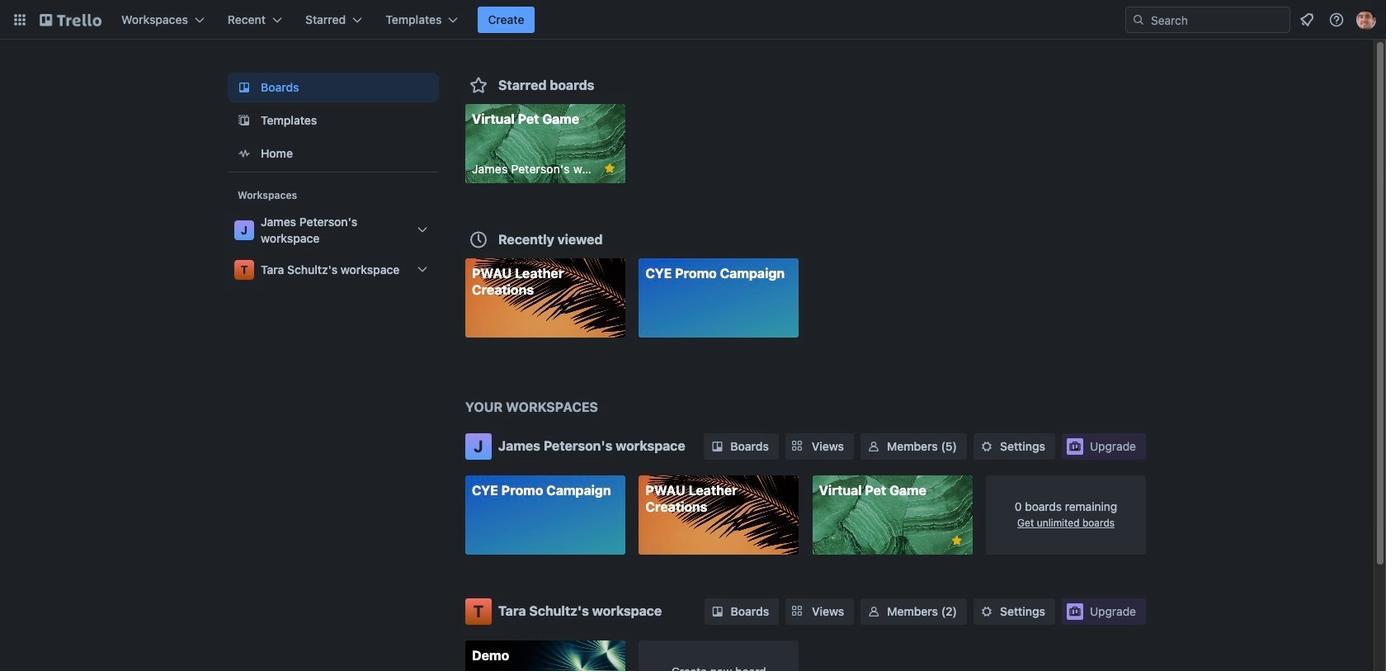 Task type: describe. For each thing, give the bounding box(es) containing it.
0 notifications image
[[1298, 10, 1317, 30]]

open information menu image
[[1329, 12, 1345, 28]]

Search field
[[1126, 7, 1291, 33]]



Task type: locate. For each thing, give the bounding box(es) containing it.
board image
[[234, 78, 254, 97]]

sm image
[[866, 438, 882, 455], [866, 603, 883, 619], [979, 603, 996, 619]]

home image
[[234, 144, 254, 163]]

click to unstar this board. it will be removed from your starred list. image
[[602, 161, 617, 176]]

search image
[[1132, 13, 1146, 26]]

template board image
[[234, 111, 254, 130]]

back to home image
[[40, 7, 102, 33]]

primary element
[[0, 0, 1387, 40]]

sm image
[[709, 438, 726, 455], [979, 438, 996, 455], [710, 603, 726, 619]]

james peterson (jamespeterson93) image
[[1357, 10, 1377, 30]]



Task type: vqa. For each thing, say whether or not it's contained in the screenshot.
Primary ELEMENT
yes



